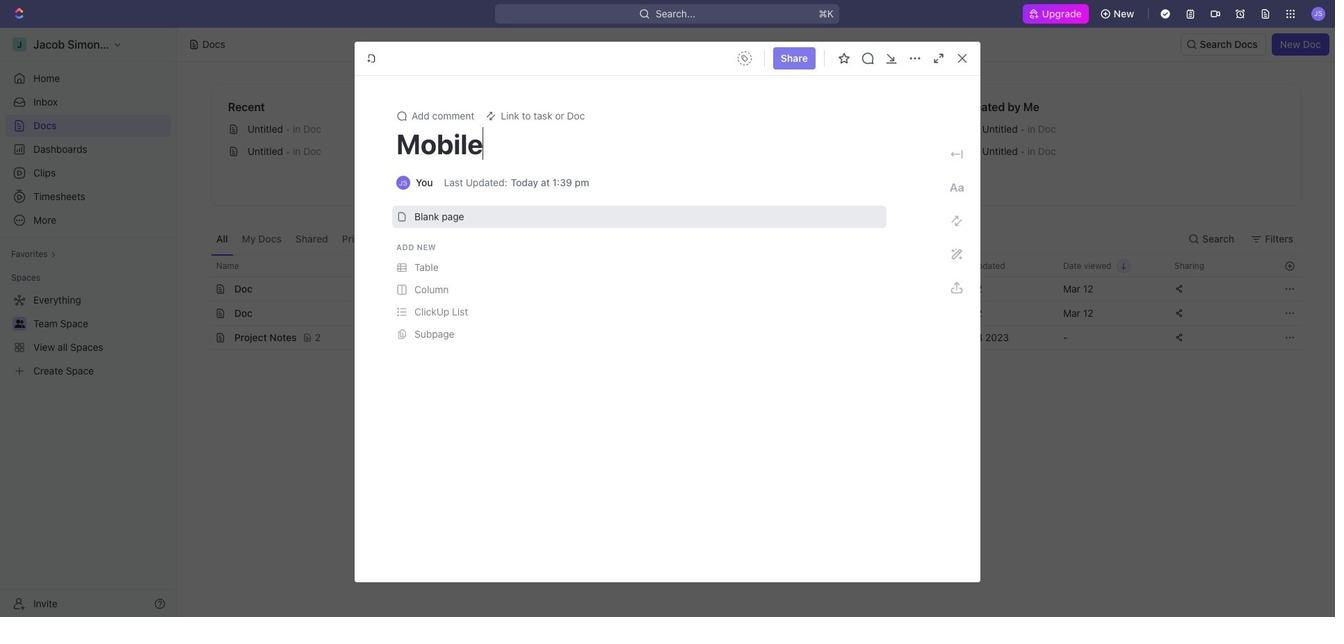 Task type: locate. For each thing, give the bounding box(es) containing it.
1 row from the top
[[196, 255, 1302, 278]]

2 vertical spatial cell
[[196, 326, 211, 350]]

4 row from the top
[[196, 326, 1302, 351]]

2 cell from the top
[[196, 302, 211, 326]]

0 vertical spatial cell
[[196, 278, 211, 301]]

cell for third 'row' from the top
[[196, 302, 211, 326]]

title text field
[[397, 127, 883, 161]]

table
[[196, 255, 1302, 351]]

row
[[196, 255, 1302, 278], [196, 277, 1302, 302], [196, 301, 1302, 326], [196, 326, 1302, 351]]

column header
[[196, 255, 211, 278]]

1 cell from the top
[[196, 278, 211, 301]]

tree
[[6, 289, 171, 383]]

sidebar navigation
[[0, 28, 177, 618]]

cell
[[196, 278, 211, 301], [196, 302, 211, 326], [196, 326, 211, 350]]

3 cell from the top
[[196, 326, 211, 350]]

tab list
[[211, 223, 556, 255]]

1 vertical spatial cell
[[196, 302, 211, 326]]



Task type: describe. For each thing, give the bounding box(es) containing it.
tree inside sidebar navigation
[[6, 289, 171, 383]]

2 row from the top
[[196, 277, 1302, 302]]

3 row from the top
[[196, 301, 1302, 326]]

dropdown menu image
[[734, 47, 756, 70]]

cell for second 'row'
[[196, 278, 211, 301]]

cell for fourth 'row' from the top of the page
[[196, 326, 211, 350]]



Task type: vqa. For each thing, say whether or not it's contained in the screenshot.
g, , element
no



